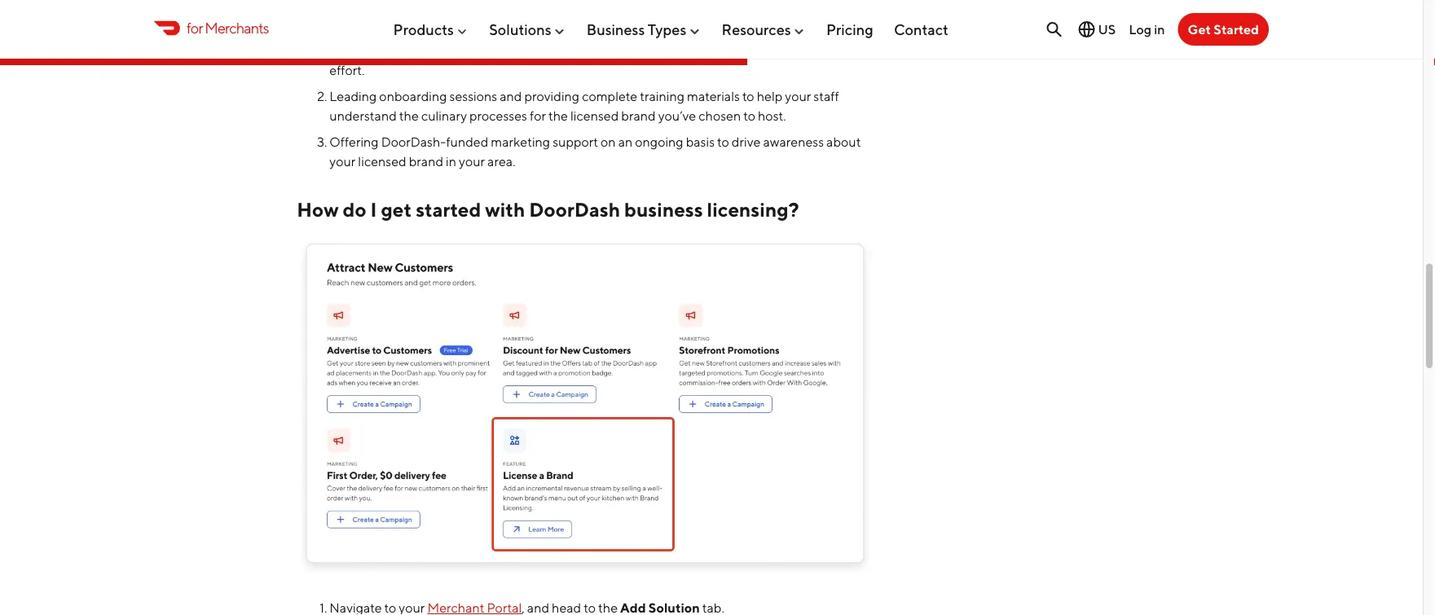 Task type: locate. For each thing, give the bounding box(es) containing it.
supply
[[474, 43, 512, 58]]

1 vertical spatial for
[[530, 108, 546, 124]]

an down products
[[388, 43, 402, 58]]

with down area.
[[485, 198, 525, 221]]

with inside "providing an established supply chain so you can procure necessary ingredients with minimal effort."
[[789, 43, 813, 58]]

culinary
[[421, 108, 467, 124]]

0 horizontal spatial with
[[485, 198, 525, 221]]

0 vertical spatial support
[[355, 10, 400, 26]]

0 horizontal spatial support
[[355, 10, 400, 26]]

leading onboarding sessions and providing complete training materials to help your staff understand the culinary processes for the licensed brand you've chosen to host.
[[329, 89, 839, 124]]

the down providing
[[548, 108, 568, 124]]

chain
[[514, 43, 546, 58]]

support inside offering doordash-funded marketing support on an ongoing basis to drive awareness about your licensed brand in your area.
[[553, 134, 598, 150]]

ingredients
[[720, 43, 786, 58]]

1 vertical spatial and
[[500, 89, 522, 104]]

1 horizontal spatial help
[[757, 89, 783, 104]]

help
[[380, 0, 406, 6], [757, 89, 783, 104]]

to right the basis on the top left of page
[[717, 134, 729, 150]]

log in
[[1129, 21, 1165, 37]]

doordash down offering doordash-funded marketing support on an ongoing basis to drive awareness about your licensed brand in your area.
[[529, 198, 620, 221]]

started
[[1214, 22, 1259, 37]]

1 vertical spatial with
[[485, 198, 525, 221]]

up
[[705, 0, 721, 6]]

products link
[[393, 14, 469, 45]]

in
[[1154, 21, 1165, 37], [446, 154, 456, 169]]

pricing link
[[826, 14, 873, 45]]

you inside "providing an established supply chain so you can procure necessary ingredients with minimal effort."
[[564, 43, 586, 58]]

the down 'onboarding'
[[399, 108, 419, 124]]

types
[[648, 20, 686, 38]]

sessions
[[449, 89, 497, 104]]

1 horizontal spatial licensed
[[570, 108, 619, 124]]

2 horizontal spatial the
[[548, 108, 568, 124]]

0 horizontal spatial licensed
[[358, 154, 406, 169]]

1 horizontal spatial doordash
[[529, 198, 620, 221]]

0 horizontal spatial brand
[[409, 154, 443, 169]]

providing
[[524, 89, 579, 104]]

we'll
[[297, 10, 327, 26]]

an right on
[[618, 134, 633, 150]]

support left on
[[553, 134, 598, 150]]

your right up
[[723, 0, 749, 6]]

offering doordash-funded marketing support on an ongoing basis to drive awareness about your licensed brand in your area.
[[329, 134, 861, 169]]

1 horizontal spatial for
[[530, 108, 546, 124]]

for inside leading onboarding sessions and providing complete training materials to help your staff understand the culinary processes for the licensed brand you've chosen to host.
[[530, 108, 546, 124]]

the right find
[[457, 0, 477, 6]]

an inside offering doordash-funded marketing support on an ongoing basis to drive awareness about your licensed brand in your area.
[[618, 134, 633, 150]]

for left merchants
[[187, 19, 203, 37]]

for down providing
[[530, 108, 546, 124]]

support down will
[[355, 10, 400, 26]]

your left staff
[[785, 89, 811, 104]]

brand inside leading onboarding sessions and providing complete training materials to help your staff understand the culinary processes for the licensed brand you've chosen to host.
[[621, 108, 656, 124]]

awareness
[[763, 134, 824, 150]]

1 vertical spatial support
[[553, 134, 598, 150]]

1 vertical spatial help
[[757, 89, 783, 104]]

help up host.
[[757, 89, 783, 104]]

do
[[343, 198, 366, 221]]

0 horizontal spatial an
[[388, 43, 402, 58]]

and up processes
[[500, 89, 522, 104]]

licensed
[[570, 108, 619, 124], [358, 154, 406, 169]]

1 horizontal spatial in
[[1154, 21, 1165, 37]]

0 horizontal spatial the
[[399, 108, 419, 124]]

contact
[[894, 20, 948, 38]]

get
[[381, 198, 412, 221]]

resources
[[722, 20, 791, 38]]

1 horizontal spatial with
[[789, 43, 813, 58]]

help inside doordash will help you find the right virtual restaurant concept and set up your doordash listing. we'll also support you by:
[[380, 0, 406, 6]]

1 vertical spatial an
[[618, 134, 633, 150]]

1 vertical spatial brand
[[409, 154, 443, 169]]

an
[[388, 43, 402, 58], [618, 134, 633, 150]]

0 vertical spatial to
[[742, 89, 754, 104]]

1 horizontal spatial the
[[457, 0, 477, 6]]

doordash up also
[[297, 0, 356, 6]]

by:
[[427, 10, 444, 26]]

in right log
[[1154, 21, 1165, 37]]

0 vertical spatial an
[[388, 43, 402, 58]]

providing an established supply chain so you can procure necessary ingredients with minimal effort.
[[329, 43, 862, 78]]

licensed down complete
[[570, 108, 619, 124]]

licensed down the offering
[[358, 154, 406, 169]]

brand down training
[[621, 108, 656, 124]]

0 vertical spatial brand
[[621, 108, 656, 124]]

you up by:
[[408, 0, 430, 6]]

for
[[187, 19, 203, 37], [530, 108, 546, 124]]

1 vertical spatial licensed
[[358, 154, 406, 169]]

established
[[405, 43, 471, 58]]

set
[[685, 0, 703, 6]]

with
[[789, 43, 813, 58], [485, 198, 525, 221]]

area.
[[487, 154, 515, 169]]

0 horizontal spatial in
[[446, 154, 456, 169]]

business types
[[587, 20, 686, 38]]

globe line image
[[1077, 20, 1096, 39]]

1 vertical spatial in
[[446, 154, 456, 169]]

licensed inside leading onboarding sessions and providing complete training materials to help your staff understand the culinary processes for the licensed brand you've chosen to host.
[[570, 108, 619, 124]]

to
[[742, 89, 754, 104], [743, 108, 755, 124], [717, 134, 729, 150]]

0 vertical spatial and
[[661, 0, 683, 6]]

and
[[661, 0, 683, 6], [500, 89, 522, 104]]

complete
[[582, 89, 637, 104]]

how do i get started with doordash business licensing?
[[297, 198, 799, 221]]

you
[[408, 0, 430, 6], [403, 10, 424, 26], [564, 43, 586, 58]]

for merchants
[[187, 19, 269, 37]]

1 horizontal spatial an
[[618, 134, 633, 150]]

1 horizontal spatial and
[[661, 0, 683, 6]]

training
[[640, 89, 685, 104]]

i
[[370, 198, 377, 221]]

ongoing
[[635, 134, 683, 150]]

solutions link
[[489, 14, 566, 45]]

business
[[624, 198, 703, 221]]

in down funded
[[446, 154, 456, 169]]

0 vertical spatial in
[[1154, 21, 1165, 37]]

and inside leading onboarding sessions and providing complete training materials to help your staff understand the culinary processes for the licensed brand you've chosen to host.
[[500, 89, 522, 104]]

1 horizontal spatial support
[[553, 134, 598, 150]]

support inside doordash will help you find the right virtual restaurant concept and set up your doordash listing. we'll also support you by:
[[355, 10, 400, 26]]

0 horizontal spatial help
[[380, 0, 406, 6]]

onboarding
[[379, 89, 447, 104]]

support
[[355, 10, 400, 26], [553, 134, 598, 150]]

also
[[329, 10, 352, 26]]

and left the set
[[661, 0, 683, 6]]

2 vertical spatial to
[[717, 134, 729, 150]]

started
[[416, 198, 481, 221]]

2 vertical spatial you
[[564, 43, 586, 58]]

doordash up resources link
[[752, 0, 811, 6]]

with left 'minimal'
[[789, 43, 813, 58]]

the
[[457, 0, 477, 6], [399, 108, 419, 124], [548, 108, 568, 124]]

0 vertical spatial licensed
[[570, 108, 619, 124]]

right
[[479, 0, 507, 6]]

1 horizontal spatial brand
[[621, 108, 656, 124]]

you left by:
[[403, 10, 424, 26]]

0 vertical spatial help
[[380, 0, 406, 6]]

to right 'materials'
[[742, 89, 754, 104]]

you right "so"
[[564, 43, 586, 58]]

brand
[[621, 108, 656, 124], [409, 154, 443, 169]]

0 horizontal spatial for
[[187, 19, 203, 37]]

about
[[826, 134, 861, 150]]

your down the offering
[[329, 154, 356, 169]]

chosen
[[699, 108, 741, 124]]

to inside offering doordash-funded marketing support on an ongoing basis to drive awareness about your licensed brand in your area.
[[717, 134, 729, 150]]

0 horizontal spatial and
[[500, 89, 522, 104]]

help right will
[[380, 0, 406, 6]]

your
[[723, 0, 749, 6], [785, 89, 811, 104], [329, 154, 356, 169], [459, 154, 485, 169]]

brand inside offering doordash-funded marketing support on an ongoing basis to drive awareness about your licensed brand in your area.
[[409, 154, 443, 169]]

doordash
[[297, 0, 356, 6], [752, 0, 811, 6], [529, 198, 620, 221]]

get started
[[1188, 22, 1259, 37]]

materials
[[687, 89, 740, 104]]

concept
[[610, 0, 658, 6]]

brand down doordash-
[[409, 154, 443, 169]]

to left host.
[[743, 108, 755, 124]]

0 vertical spatial with
[[789, 43, 813, 58]]

marketing
[[491, 134, 550, 150]]



Task type: describe. For each thing, give the bounding box(es) containing it.
doordash will help you find the right virtual restaurant concept and set up your doordash listing. we'll also support you by:
[[297, 0, 851, 26]]

help inside leading onboarding sessions and providing complete training materials to help your staff understand the culinary processes for the licensed brand you've chosen to host.
[[757, 89, 783, 104]]

licensing?
[[707, 198, 799, 221]]

an inside "providing an established supply chain so you can procure necessary ingredients with minimal effort."
[[388, 43, 402, 58]]

0 horizontal spatial doordash
[[297, 0, 356, 6]]

host.
[[758, 108, 786, 124]]

your inside leading onboarding sessions and providing complete training materials to help your staff understand the culinary processes for the licensed brand you've chosen to host.
[[785, 89, 811, 104]]

you've
[[658, 108, 696, 124]]

merchants
[[205, 19, 269, 37]]

how
[[297, 198, 339, 221]]

and inside doordash will help you find the right virtual restaurant concept and set up your doordash listing. we'll also support you by:
[[661, 0, 683, 6]]

1 vertical spatial to
[[743, 108, 755, 124]]

for merchants link
[[154, 17, 269, 39]]

your inside doordash will help you find the right virtual restaurant concept and set up your doordash listing. we'll also support you by:
[[723, 0, 749, 6]]

2 horizontal spatial doordash
[[752, 0, 811, 6]]

can
[[588, 43, 609, 58]]

funded
[[446, 134, 488, 150]]

staff
[[814, 89, 839, 104]]

get
[[1188, 22, 1211, 37]]

procure
[[612, 43, 658, 58]]

basis
[[686, 134, 715, 150]]

log
[[1129, 21, 1151, 37]]

minimal
[[816, 43, 862, 58]]

products
[[393, 20, 454, 38]]

on
[[601, 134, 616, 150]]

in inside offering doordash-funded marketing support on an ongoing basis to drive awareness about your licensed brand in your area.
[[446, 154, 456, 169]]

listing.
[[814, 0, 851, 6]]

so
[[549, 43, 562, 58]]

0 vertical spatial for
[[187, 19, 203, 37]]

licensed inside offering doordash-funded marketing support on an ongoing basis to drive awareness about your licensed brand in your area.
[[358, 154, 406, 169]]

your down funded
[[459, 154, 485, 169]]

offering
[[329, 134, 379, 150]]

will
[[359, 0, 377, 6]]

0 vertical spatial you
[[408, 0, 430, 6]]

1 vertical spatial you
[[403, 10, 424, 26]]

pricing
[[826, 20, 873, 38]]

providing
[[329, 43, 385, 58]]

solutions
[[489, 20, 551, 38]]

leading
[[329, 89, 377, 104]]

business
[[587, 20, 645, 38]]

necessary
[[660, 43, 718, 58]]

drive
[[732, 134, 761, 150]]

effort.
[[329, 63, 365, 78]]

the inside doordash will help you find the right virtual restaurant concept and set up your doordash listing. we'll also support you by:
[[457, 0, 477, 6]]

get started button
[[1178, 13, 1269, 46]]

find
[[432, 0, 455, 6]]

log in link
[[1129, 21, 1165, 37]]

restaurant
[[548, 0, 608, 6]]

understand
[[329, 108, 397, 124]]

doordash-
[[381, 134, 446, 150]]

business types link
[[587, 14, 701, 45]]

contact link
[[894, 14, 948, 45]]

virtual
[[509, 0, 545, 6]]

processes
[[469, 108, 527, 124]]

doordash brand licensing image
[[297, 235, 873, 583]]

resources link
[[722, 14, 806, 45]]

us
[[1098, 22, 1116, 37]]



Task type: vqa. For each thing, say whether or not it's contained in the screenshot.
customers to the left
no



